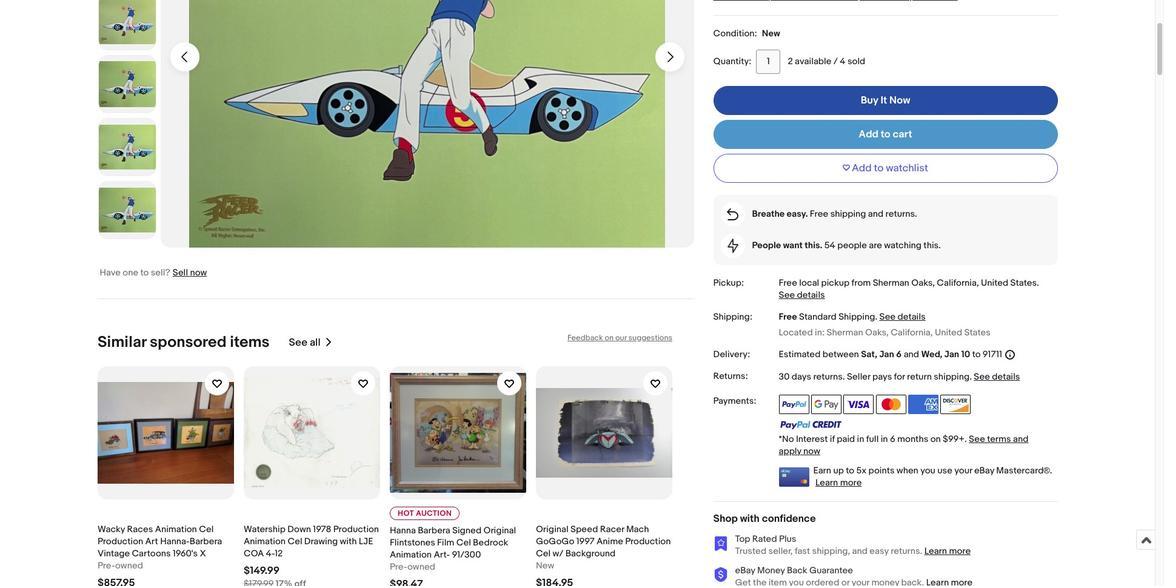 Task type: vqa. For each thing, say whether or not it's contained in the screenshot.
Free local pickup from Sherman Oaks, California, United States . See details
yes



Task type: locate. For each thing, give the bounding box(es) containing it.
returns. up watching
[[886, 209, 917, 220]]

now down interest at bottom right
[[803, 446, 820, 457]]

1 vertical spatial ebay
[[735, 565, 755, 577]]

see inside free local pickup from sherman oaks, california, united states . see details
[[779, 290, 795, 301]]

0 horizontal spatial barbera
[[189, 537, 222, 548]]

0 horizontal spatial states
[[964, 327, 991, 339]]

shipping up people want this. 54 people are watching this.
[[830, 209, 866, 220]]

with details__icon image left people
[[727, 239, 738, 253]]

pre-owned down vintage
[[97, 561, 143, 572]]

art-
[[433, 550, 450, 562]]

cel inside wacky races animation cel production art hanna-barbera vintage cartoons 1960's x
[[199, 524, 213, 536]]

cel up 'new' text field
[[536, 549, 550, 560]]

sold
[[848, 56, 865, 67]]

ebay
[[974, 465, 994, 477], [735, 565, 755, 577]]

jan right sat,
[[879, 349, 894, 360]]

1 vertical spatial united
[[935, 327, 962, 339]]

1 horizontal spatial with
[[740, 513, 760, 525]]

54
[[824, 240, 835, 252]]

ebay right your
[[974, 465, 994, 477]]

use
[[937, 465, 952, 477]]

0 horizontal spatial more
[[840, 477, 862, 489]]

0 horizontal spatial ebay
[[735, 565, 755, 577]]

california,
[[937, 278, 979, 289], [891, 327, 933, 339]]

delivery:
[[713, 349, 750, 360]]

top
[[735, 534, 750, 545]]

0 vertical spatial details
[[797, 290, 825, 301]]

1 horizontal spatial oaks,
[[911, 278, 935, 289]]

barbera inside hanna barbera signed original flintstones film cel bedrock animation art- 91/300
[[418, 526, 450, 537]]

see up located in: sherman oaks, california, united states
[[879, 312, 896, 323]]

0 vertical spatial states
[[1010, 278, 1037, 289]]

free left local
[[779, 278, 797, 289]]

0 horizontal spatial 6
[[890, 434, 895, 445]]

2 vertical spatial animation
[[390, 550, 431, 562]]

None text field
[[243, 579, 306, 587], [390, 579, 423, 587], [243, 579, 306, 587], [390, 579, 423, 587]]

now
[[190, 267, 207, 279], [803, 446, 820, 457]]

free up located
[[779, 312, 797, 323]]

shipping,
[[812, 546, 850, 558]]

1 horizontal spatial in
[[881, 434, 888, 445]]

united
[[981, 278, 1008, 289], [935, 327, 962, 339]]

shipping down '10'
[[934, 371, 970, 383]]

learn down earn
[[815, 477, 838, 489]]

add inside add to watchlist button
[[852, 162, 872, 175]]

1 horizontal spatial more
[[949, 546, 971, 558]]

flintstones
[[390, 538, 435, 549]]

local
[[799, 278, 819, 289]]

buy it now
[[861, 95, 910, 107]]

0 horizontal spatial original
[[483, 526, 516, 537]]

0 vertical spatial on
[[604, 333, 613, 343]]

2 horizontal spatial details
[[992, 371, 1020, 383]]

production up vintage
[[97, 537, 143, 548]]

with details__icon image
[[727, 209, 738, 221], [727, 239, 738, 253], [713, 537, 728, 552], [713, 568, 728, 583]]

standard shipping . see details
[[799, 312, 926, 323]]

1 vertical spatial california,
[[891, 327, 933, 339]]

0 horizontal spatial pre-
[[97, 561, 115, 572]]

to left the watchlist
[[874, 162, 884, 175]]

all
[[309, 337, 320, 349]]

and left easy
[[852, 546, 868, 558]]

. inside free local pickup from sherman oaks, california, united states . see details
[[1037, 278, 1039, 289]]

1 horizontal spatial see details link
[[879, 312, 926, 323]]

0 vertical spatial animation
[[155, 524, 197, 536]]

see left all
[[289, 337, 307, 349]]

1 horizontal spatial california,
[[937, 278, 979, 289]]

1978
[[313, 524, 331, 536]]

0 vertical spatial oaks,
[[911, 278, 935, 289]]

oaks, down watching
[[911, 278, 935, 289]]

california, inside free local pickup from sherman oaks, california, united states . see details
[[937, 278, 979, 289]]

more inside earn up to 5x points when you use your ebay mastercard®. learn more
[[840, 477, 862, 489]]

owned down vintage
[[115, 561, 143, 572]]

now right "sell" in the left of the page
[[190, 267, 207, 279]]

1 horizontal spatial animation
[[243, 537, 285, 548]]

0 horizontal spatial production
[[97, 537, 143, 548]]

0 horizontal spatial details
[[797, 290, 825, 301]]

$99+.
[[943, 434, 967, 445]]

and right terms on the bottom right of page
[[1013, 434, 1028, 445]]

2 vertical spatial free
[[779, 312, 797, 323]]

on
[[604, 333, 613, 343], [930, 434, 941, 445]]

0 horizontal spatial united
[[935, 327, 962, 339]]

if
[[830, 434, 835, 445]]

down
[[287, 524, 311, 536]]

1 this. from the left
[[805, 240, 822, 252]]

1 vertical spatial now
[[803, 446, 820, 457]]

0 horizontal spatial shipping
[[830, 209, 866, 220]]

barbera up x
[[189, 537, 222, 548]]

add inside add to cart link
[[859, 129, 879, 141]]

0 vertical spatial california,
[[937, 278, 979, 289]]

watership down 1978 production animation cel drawing with lje coa 4-12 $149.99
[[243, 524, 379, 578]]

0 horizontal spatial this.
[[805, 240, 822, 252]]

1 horizontal spatial states
[[1010, 278, 1037, 289]]

oaks, down standard shipping . see details
[[865, 327, 889, 339]]

feedback
[[567, 333, 603, 343]]

original
[[536, 524, 568, 536], [483, 526, 516, 537]]

0 vertical spatial returns.
[[886, 209, 917, 220]]

0 vertical spatial 6
[[896, 349, 902, 360]]

returns.
[[886, 209, 917, 220], [891, 546, 922, 558]]

pre-owned text field down flintstones
[[390, 562, 435, 574]]

new up quantity: "text box"
[[762, 28, 780, 39]]

add for add to watchlist
[[852, 162, 872, 175]]

0 vertical spatial see details link
[[779, 290, 825, 301]]

0 horizontal spatial with
[[340, 537, 356, 548]]

1 vertical spatial more
[[949, 546, 971, 558]]

owned
[[115, 561, 143, 572], [407, 562, 435, 574]]

0 horizontal spatial in
[[857, 434, 864, 445]]

apply
[[779, 446, 801, 457]]

4-
[[266, 549, 274, 560]]

New text field
[[536, 561, 554, 573]]

sherman inside free local pickup from sherman oaks, california, united states . see details
[[873, 278, 909, 289]]

w/
[[552, 549, 563, 560]]

see details link down local
[[779, 290, 825, 301]]

1 vertical spatial add
[[852, 162, 872, 175]]

guarantee
[[809, 565, 853, 577]]

free local pickup from sherman oaks, california, united states . see details
[[779, 278, 1039, 301]]

0 vertical spatial united
[[981, 278, 1008, 289]]

trusted
[[735, 546, 766, 558]]

on left our at the bottom of page
[[604, 333, 613, 343]]

with details__icon image left breathe
[[727, 209, 738, 221]]

cel down down
[[287, 537, 302, 548]]

6
[[896, 349, 902, 360], [890, 434, 895, 445]]

new down w/
[[536, 561, 554, 572]]

1 vertical spatial free
[[779, 278, 797, 289]]

see terms and apply now link
[[779, 434, 1028, 457]]

learn right easy
[[924, 546, 947, 558]]

points
[[869, 465, 895, 477]]

2 vertical spatial see details link
[[974, 371, 1020, 383]]

free right easy. at the top of page
[[810, 209, 828, 220]]

see details link down '91711'
[[974, 371, 1020, 383]]

cel up the 91/300
[[456, 538, 471, 549]]

buy
[[861, 95, 878, 107]]

0 vertical spatial sherman
[[873, 278, 909, 289]]

None text field
[[97, 578, 135, 587], [536, 578, 573, 587], [97, 578, 135, 587], [536, 578, 573, 587]]

to left 5x
[[846, 465, 854, 477]]

with details__icon image left the top
[[713, 537, 728, 552]]

0 vertical spatial free
[[810, 209, 828, 220]]

animation down watership at the left bottom of page
[[243, 537, 285, 548]]

pre- down flintstones
[[390, 562, 407, 574]]

hanna barbera signed original flintstones film cel bedrock animation art- 91/300
[[390, 526, 516, 562]]

0 vertical spatial new
[[762, 28, 780, 39]]

with inside watership down 1978 production animation cel drawing with lje coa 4-12 $149.99
[[340, 537, 356, 548]]

in
[[857, 434, 864, 445], [881, 434, 888, 445]]

add for add to cart
[[859, 129, 879, 141]]

shipping
[[830, 209, 866, 220], [934, 371, 970, 383]]

pre-owned text field down vintage
[[97, 561, 143, 573]]

see left terms on the bottom right of page
[[969, 434, 985, 445]]

1 vertical spatial see details link
[[879, 312, 926, 323]]

this. right watching
[[924, 240, 941, 252]]

1 horizontal spatial pre-owned
[[390, 562, 435, 574]]

5x
[[856, 465, 866, 477]]

production up lje
[[333, 524, 379, 536]]

2 vertical spatial details
[[992, 371, 1020, 383]]

payments:
[[713, 396, 756, 407]]

ebay inside earn up to 5x points when you use your ebay mastercard®. learn more
[[974, 465, 994, 477]]

on left $99+.
[[930, 434, 941, 445]]

art
[[145, 537, 158, 548]]

animation up hanna-
[[155, 524, 197, 536]]

0 vertical spatial learn
[[815, 477, 838, 489]]

1 horizontal spatial owned
[[407, 562, 435, 574]]

1 horizontal spatial ebay
[[974, 465, 994, 477]]

in left full
[[857, 434, 864, 445]]

1 horizontal spatial new
[[762, 28, 780, 39]]

see up located
[[779, 290, 795, 301]]

cel
[[199, 524, 213, 536], [287, 537, 302, 548], [456, 538, 471, 549], [536, 549, 550, 560]]

to inside button
[[874, 162, 884, 175]]

2 horizontal spatial see details link
[[974, 371, 1020, 383]]

in:
[[815, 327, 825, 339]]

in right full
[[881, 434, 888, 445]]

original up the bedrock
[[483, 526, 516, 537]]

your
[[954, 465, 972, 477]]

1 vertical spatial learn
[[924, 546, 947, 558]]

1 vertical spatial on
[[930, 434, 941, 445]]

ebay down trusted
[[735, 565, 755, 577]]

6 right full
[[890, 434, 895, 445]]

see all
[[289, 337, 320, 349]]

0 horizontal spatial pre-owned
[[97, 561, 143, 572]]

0 horizontal spatial animation
[[155, 524, 197, 536]]

races
[[127, 524, 153, 536]]

and up are at the top right of page
[[868, 209, 884, 220]]

see
[[779, 290, 795, 301], [879, 312, 896, 323], [289, 337, 307, 349], [974, 371, 990, 383], [969, 434, 985, 445]]

1 horizontal spatial production
[[333, 524, 379, 536]]

1 horizontal spatial learn
[[924, 546, 947, 558]]

6 up 30 days returns . seller pays for return shipping . see details
[[896, 349, 902, 360]]

animation inside hanna barbera signed original flintstones film cel bedrock animation art- 91/300
[[390, 550, 431, 562]]

with details__icon image for breathe
[[727, 209, 738, 221]]

plus
[[779, 534, 796, 545]]

easy.
[[787, 209, 808, 220]]

owned down art-
[[407, 562, 435, 574]]

details down free local pickup from sherman oaks, california, united states . see details
[[898, 312, 926, 323]]

1 vertical spatial shipping
[[934, 371, 970, 383]]

with up the top
[[740, 513, 760, 525]]

1 horizontal spatial this.
[[924, 240, 941, 252]]

0 horizontal spatial learn more link
[[815, 477, 862, 489]]

0 horizontal spatial owned
[[115, 561, 143, 572]]

1 horizontal spatial barbera
[[418, 526, 450, 537]]

pre-
[[97, 561, 115, 572], [390, 562, 407, 574]]

1 horizontal spatial sherman
[[873, 278, 909, 289]]

0 vertical spatial more
[[840, 477, 862, 489]]

to
[[881, 129, 891, 141], [874, 162, 884, 175], [140, 267, 149, 279], [972, 349, 981, 360], [846, 465, 854, 477]]

details down local
[[797, 290, 825, 301]]

wed,
[[921, 349, 942, 360]]

1 vertical spatial oaks,
[[865, 327, 889, 339]]

jan left '10'
[[944, 349, 959, 360]]

watching
[[884, 240, 922, 252]]

sherman down shipping
[[827, 327, 863, 339]]

free inside free local pickup from sherman oaks, california, united states . see details
[[779, 278, 797, 289]]

for
[[894, 371, 905, 383]]

1 horizontal spatial jan
[[944, 349, 959, 360]]

returns
[[813, 371, 843, 383]]

0 horizontal spatial learn
[[815, 477, 838, 489]]

*no interest if paid in full in 6 months on $99+.
[[779, 434, 969, 445]]

speed racer mach 5 sericel limited edition animation art cel 11″ x 14″ - picture 1 of 6 image
[[160, 0, 694, 248]]

add down add to cart link
[[852, 162, 872, 175]]

1 vertical spatial learn more link
[[924, 546, 971, 558]]

hanna
[[390, 526, 416, 537]]

add left cart
[[859, 129, 879, 141]]

91/300
[[452, 550, 481, 562]]

1 vertical spatial sherman
[[827, 327, 863, 339]]

picture 3 of 6 image
[[99, 0, 156, 50]]

learn more link for trusted seller, fast shipping, and easy returns.
[[924, 546, 971, 558]]

cel up x
[[199, 524, 213, 536]]

united inside free local pickup from sherman oaks, california, united states . see details
[[981, 278, 1008, 289]]

fast
[[795, 546, 810, 558]]

learn
[[815, 477, 838, 489], [924, 546, 947, 558]]

2 horizontal spatial production
[[625, 537, 670, 548]]

returns. right easy
[[891, 546, 922, 558]]

film
[[437, 538, 454, 549]]

1 vertical spatial new
[[536, 561, 554, 572]]

more
[[840, 477, 862, 489], [949, 546, 971, 558]]

shipping
[[839, 312, 875, 323]]

2 jan from the left
[[944, 349, 959, 360]]

1 vertical spatial returns.
[[891, 546, 922, 558]]

Pre-owned text field
[[97, 561, 143, 573], [390, 562, 435, 574]]

paypal credit image
[[779, 421, 842, 430]]

see details link up located in: sherman oaks, california, united states
[[879, 312, 926, 323]]

pre-owned down flintstones
[[390, 562, 435, 574]]

barbera up film
[[418, 526, 450, 537]]

0 vertical spatial ebay
[[974, 465, 994, 477]]

google pay image
[[811, 395, 841, 414]]

2 this. from the left
[[924, 240, 941, 252]]

and left wed,
[[904, 349, 919, 360]]

0 vertical spatial shipping
[[830, 209, 866, 220]]

0 horizontal spatial jan
[[879, 349, 894, 360]]

production down mach
[[625, 537, 670, 548]]

cart
[[893, 129, 912, 141]]

1 vertical spatial animation
[[243, 537, 285, 548]]

1 horizontal spatial united
[[981, 278, 1008, 289]]

animation down flintstones
[[390, 550, 431, 562]]

details inside free local pickup from sherman oaks, california, united states . see details
[[797, 290, 825, 301]]

$149.99 text field
[[243, 566, 279, 578]]

0 horizontal spatial pre-owned text field
[[97, 561, 143, 573]]

1 vertical spatial details
[[898, 312, 926, 323]]

anime
[[596, 537, 623, 548]]

with
[[740, 513, 760, 525], [340, 537, 356, 548]]

1 vertical spatial with
[[340, 537, 356, 548]]

0 horizontal spatial oaks,
[[865, 327, 889, 339]]

1 horizontal spatial learn more link
[[924, 546, 971, 558]]

returns:
[[713, 371, 748, 382]]

with left lje
[[340, 537, 356, 548]]

this. left 54
[[805, 240, 822, 252]]

0 horizontal spatial california,
[[891, 327, 933, 339]]

0 vertical spatial add
[[859, 129, 879, 141]]

pre- down vintage
[[97, 561, 115, 572]]

original up gogogo
[[536, 524, 568, 536]]

learn more link for earn up to 5x points when you use your ebay mastercard®.
[[815, 477, 862, 489]]

sherman right from
[[873, 278, 909, 289]]

sell now link
[[173, 267, 207, 279]]

add
[[859, 129, 879, 141], [852, 162, 872, 175]]

see all link
[[289, 333, 332, 352]]

picture 4 of 6 image
[[99, 56, 156, 113]]

1 horizontal spatial 6
[[896, 349, 902, 360]]

free for free
[[779, 312, 797, 323]]

master card image
[[876, 395, 906, 414]]

details down '91711'
[[992, 371, 1020, 383]]



Task type: describe. For each thing, give the bounding box(es) containing it.
standard
[[799, 312, 837, 323]]

seller,
[[768, 546, 793, 558]]

you
[[920, 465, 935, 477]]

animation inside watership down 1978 production animation cel drawing with lje coa 4-12 $149.99
[[243, 537, 285, 548]]

rated
[[752, 534, 777, 545]]

and inside top rated plus trusted seller, fast shipping, and easy returns. learn more
[[852, 546, 868, 558]]

condition: new
[[713, 28, 780, 39]]

located
[[779, 327, 813, 339]]

watchlist
[[886, 162, 928, 175]]

wacky
[[97, 524, 125, 536]]

bedrock
[[473, 538, 508, 549]]

days
[[792, 371, 811, 383]]

ebay mastercard image
[[779, 468, 809, 487]]

paid
[[837, 434, 855, 445]]

one
[[123, 267, 138, 279]]

/
[[833, 56, 838, 67]]

see down '91711'
[[974, 371, 990, 383]]

1997
[[576, 537, 594, 548]]

production inside original speed racer mach gogogo 1997 anime production cel w/ background
[[625, 537, 670, 548]]

original inside original speed racer mach gogogo 1997 anime production cel w/ background
[[536, 524, 568, 536]]

see details link for seller pays for return shipping
[[974, 371, 1020, 383]]

add to cart link
[[713, 120, 1058, 149]]

1 vertical spatial 6
[[890, 434, 895, 445]]

30
[[779, 371, 790, 383]]

earn up to 5x points when you use your ebay mastercard®. learn more
[[813, 465, 1052, 489]]

ebay money back guarantee
[[735, 565, 853, 577]]

money
[[757, 565, 785, 577]]

shop with confidence
[[713, 513, 816, 525]]

with details__icon image for top
[[713, 537, 728, 552]]

condition:
[[713, 28, 757, 39]]

feedback on our suggestions link
[[567, 333, 672, 343]]

original inside hanna barbera signed original flintstones film cel bedrock animation art- 91/300
[[483, 526, 516, 537]]

10
[[961, 349, 970, 360]]

1 in from the left
[[857, 434, 864, 445]]

feedback on our suggestions
[[567, 333, 672, 343]]

*no
[[779, 434, 794, 445]]

Quantity: text field
[[756, 50, 781, 74]]

earn
[[813, 465, 831, 477]]

estimated between sat, jan 6 and wed, jan 10 to 91711
[[779, 349, 1002, 360]]

our
[[615, 333, 626, 343]]

0 horizontal spatial see details link
[[779, 290, 825, 301]]

0 vertical spatial now
[[190, 267, 207, 279]]

details for pickup
[[797, 290, 825, 301]]

months
[[897, 434, 928, 445]]

hanna-
[[160, 537, 189, 548]]

1 horizontal spatial on
[[930, 434, 941, 445]]

are
[[869, 240, 882, 252]]

return
[[907, 371, 932, 383]]

barbera inside wacky races animation cel production art hanna-barbera vintage cartoons 1960's x
[[189, 537, 222, 548]]

back
[[787, 565, 807, 577]]

signed
[[452, 526, 481, 537]]

animation inside wacky races animation cel production art hanna-barbera vintage cartoons 1960's x
[[155, 524, 197, 536]]

1 horizontal spatial pre-
[[390, 562, 407, 574]]

with details__icon image for people
[[727, 239, 738, 253]]

now
[[889, 95, 910, 107]]

see details link for standard shipping
[[879, 312, 926, 323]]

sponsored
[[149, 333, 226, 352]]

sell?
[[151, 267, 170, 279]]

See all text field
[[289, 337, 320, 349]]

1 horizontal spatial shipping
[[934, 371, 970, 383]]

and inside see terms and apply now
[[1013, 434, 1028, 445]]

cel inside watership down 1978 production animation cel drawing with lje coa 4-12 $149.99
[[287, 537, 302, 548]]

learn inside top rated plus trusted seller, fast shipping, and easy returns. learn more
[[924, 546, 947, 558]]

interest
[[796, 434, 828, 445]]

available
[[795, 56, 831, 67]]

to left cart
[[881, 129, 891, 141]]

oaks, inside free local pickup from sherman oaks, california, united states . see details
[[911, 278, 935, 289]]

cel inside original speed racer mach gogogo 1997 anime production cel w/ background
[[536, 549, 550, 560]]

top rated plus trusted seller, fast shipping, and easy returns. learn more
[[735, 534, 971, 558]]

shop
[[713, 513, 738, 525]]

confidence
[[762, 513, 816, 525]]

have one to sell? sell now
[[100, 267, 207, 279]]

from
[[852, 278, 871, 289]]

returns. inside top rated plus trusted seller, fast shipping, and easy returns. learn more
[[891, 546, 922, 558]]

american express image
[[908, 395, 939, 414]]

pays
[[872, 371, 892, 383]]

more inside top rated plus trusted seller, fast shipping, and easy returns. learn more
[[949, 546, 971, 558]]

production inside wacky races animation cel production art hanna-barbera vintage cartoons 1960's x
[[97, 537, 143, 548]]

0 horizontal spatial new
[[536, 561, 554, 572]]

now inside see terms and apply now
[[803, 446, 820, 457]]

0 horizontal spatial on
[[604, 333, 613, 343]]

1960's
[[172, 549, 197, 560]]

12
[[274, 549, 282, 560]]

2 in from the left
[[881, 434, 888, 445]]

see inside see all 'link'
[[289, 337, 307, 349]]

see inside see terms and apply now
[[969, 434, 985, 445]]

production inside watership down 1978 production animation cel drawing with lje coa 4-12 $149.99
[[333, 524, 379, 536]]

similar sponsored items
[[97, 333, 269, 352]]

discover image
[[941, 395, 971, 414]]

wacky races animation cel production art hanna-barbera vintage cartoons 1960's x
[[97, 524, 222, 560]]

to inside earn up to 5x points when you use your ebay mastercard®. learn more
[[846, 465, 854, 477]]

hot
[[397, 509, 414, 519]]

sell
[[173, 267, 188, 279]]

1 horizontal spatial details
[[898, 312, 926, 323]]

pickup
[[821, 278, 850, 289]]

buy it now link
[[713, 86, 1058, 115]]

0 horizontal spatial sherman
[[827, 327, 863, 339]]

to right '10'
[[972, 349, 981, 360]]

mach
[[626, 524, 649, 536]]

breathe easy. free shipping and returns.
[[752, 209, 917, 220]]

add to watchlist button
[[713, 154, 1058, 183]]

when
[[897, 465, 918, 477]]

drawing
[[304, 537, 337, 548]]

easy
[[870, 546, 889, 558]]

visa image
[[843, 395, 874, 414]]

1 vertical spatial states
[[964, 327, 991, 339]]

0 vertical spatial with
[[740, 513, 760, 525]]

estimated
[[779, 349, 821, 360]]

1 horizontal spatial pre-owned text field
[[390, 562, 435, 574]]

quantity:
[[713, 56, 751, 67]]

items
[[230, 333, 269, 352]]

paypal image
[[779, 395, 809, 414]]

shipping:
[[713, 312, 752, 323]]

breathe
[[752, 209, 785, 220]]

people
[[837, 240, 867, 252]]

1 jan from the left
[[879, 349, 894, 360]]

details for returns
[[992, 371, 1020, 383]]

picture 5 of 6 image
[[99, 119, 156, 176]]

seller
[[847, 371, 870, 383]]

states inside free local pickup from sherman oaks, california, united states . see details
[[1010, 278, 1037, 289]]

located in: sherman oaks, california, united states
[[779, 327, 991, 339]]

cel inside hanna barbera signed original flintstones film cel bedrock animation art- 91/300
[[456, 538, 471, 549]]

picture 6 of 6 image
[[99, 182, 156, 239]]

learn inside earn up to 5x points when you use your ebay mastercard®. learn more
[[815, 477, 838, 489]]

free for free local pickup from sherman oaks, california, united states . see details
[[779, 278, 797, 289]]

lje
[[359, 537, 373, 548]]

30 days returns . seller pays for return shipping . see details
[[779, 371, 1020, 383]]

background
[[565, 549, 615, 560]]

to right 'one'
[[140, 267, 149, 279]]

$149.99
[[243, 566, 279, 578]]

with details__icon image left 'money'
[[713, 568, 728, 583]]

91711
[[983, 349, 1002, 360]]



